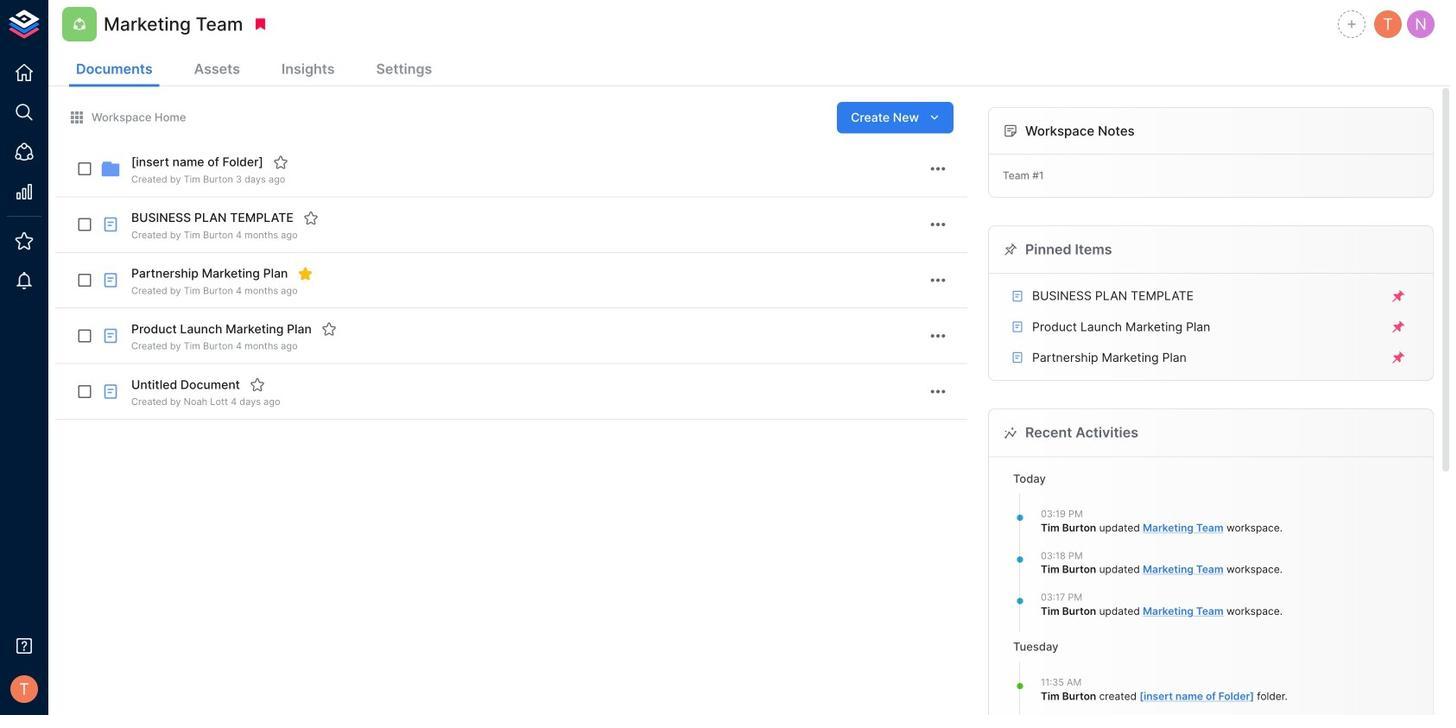 Task type: describe. For each thing, give the bounding box(es) containing it.
0 horizontal spatial favorite image
[[250, 377, 265, 393]]

0 vertical spatial favorite image
[[303, 210, 319, 226]]

remove bookmark image
[[253, 16, 268, 32]]

unpin image
[[1391, 319, 1407, 335]]

0 vertical spatial favorite image
[[273, 155, 288, 170]]



Task type: vqa. For each thing, say whether or not it's contained in the screenshot.
Marketing
no



Task type: locate. For each thing, give the bounding box(es) containing it.
1 vertical spatial favorite image
[[321, 322, 337, 337]]

0 vertical spatial unpin image
[[1391, 289, 1407, 304]]

unpin image
[[1391, 289, 1407, 304], [1391, 350, 1407, 366]]

1 vertical spatial unpin image
[[1391, 350, 1407, 366]]

0 horizontal spatial favorite image
[[273, 155, 288, 170]]

favorite image
[[303, 210, 319, 226], [250, 377, 265, 393]]

1 horizontal spatial favorite image
[[303, 210, 319, 226]]

favorite image
[[273, 155, 288, 170], [321, 322, 337, 337]]

1 vertical spatial favorite image
[[250, 377, 265, 393]]

remove favorite image
[[298, 266, 313, 282]]

unpin image up unpin image
[[1391, 289, 1407, 304]]

unpin image down unpin image
[[1391, 350, 1407, 366]]

1 horizontal spatial favorite image
[[321, 322, 337, 337]]

1 unpin image from the top
[[1391, 289, 1407, 304]]

2 unpin image from the top
[[1391, 350, 1407, 366]]



